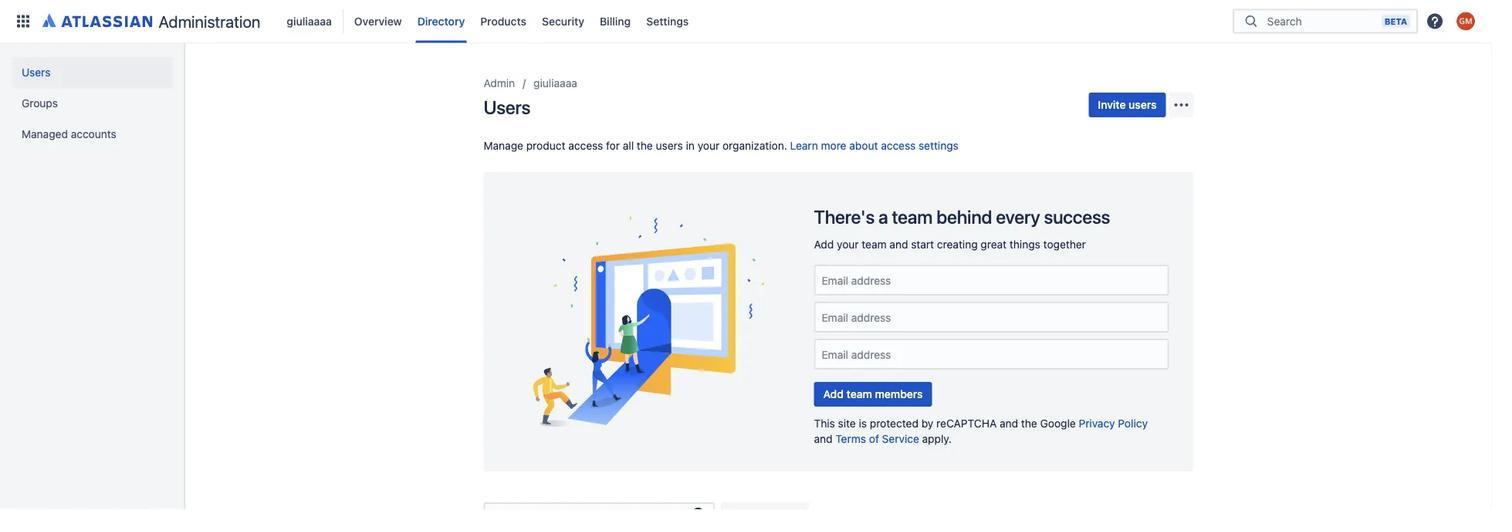 Task type: describe. For each thing, give the bounding box(es) containing it.
terms
[[836, 433, 866, 445]]

site
[[838, 417, 856, 430]]

for
[[606, 139, 620, 152]]

users inside button
[[1129, 98, 1157, 111]]

protected
[[870, 417, 919, 430]]

privacy
[[1079, 417, 1115, 430]]

administration link
[[37, 9, 267, 34]]

organization.
[[723, 139, 787, 152]]

administration banner
[[0, 0, 1492, 43]]

overview link
[[350, 9, 407, 34]]

the inside this site is protected by recaptcha and the google privacy policy and terms of service apply.
[[1021, 417, 1037, 430]]

1 vertical spatial giuliaaaa
[[534, 77, 577, 90]]

in
[[686, 139, 695, 152]]

1 email address email field from the top
[[820, 273, 1163, 287]]

2 email address email field from the top
[[820, 310, 1163, 324]]

invite users
[[1098, 98, 1157, 111]]

settings link
[[642, 9, 694, 34]]

things
[[1010, 238, 1040, 251]]

add for add team members
[[823, 388, 844, 401]]

more
[[821, 139, 846, 152]]

2 access from the left
[[881, 139, 916, 152]]

admin
[[484, 77, 515, 90]]

apply.
[[922, 433, 952, 445]]

behind
[[937, 206, 992, 228]]

google
[[1040, 417, 1076, 430]]

learn more about access settings link
[[790, 139, 959, 152]]

account image
[[1457, 12, 1475, 30]]

there's
[[814, 206, 875, 228]]

about
[[849, 139, 878, 152]]

members
[[875, 388, 923, 401]]

1 vertical spatial users
[[656, 139, 683, 152]]

groups
[[22, 97, 58, 110]]

team for and
[[862, 238, 887, 251]]

search icon image
[[1242, 14, 1261, 29]]

privacy policy link
[[1079, 417, 1148, 430]]

of
[[869, 433, 879, 445]]

policy
[[1118, 417, 1148, 430]]

invite users button
[[1089, 93, 1166, 117]]

directory link
[[413, 9, 470, 34]]

admin link
[[484, 74, 515, 93]]

managed
[[22, 128, 68, 140]]

1 access from the left
[[568, 139, 603, 152]]

Search field
[[1263, 7, 1382, 35]]

1 horizontal spatial users
[[484, 96, 531, 118]]

by
[[922, 417, 934, 430]]

success
[[1044, 206, 1110, 228]]

add team members
[[823, 388, 923, 401]]

settings
[[646, 15, 689, 27]]

terms of service link
[[836, 433, 919, 445]]



Task type: locate. For each thing, give the bounding box(es) containing it.
groups link
[[12, 88, 173, 119]]

security link
[[537, 9, 589, 34]]

0 vertical spatial giuliaaaa link
[[282, 9, 337, 34]]

start
[[911, 238, 934, 251]]

users link
[[12, 57, 173, 88]]

Enter public name or email address text field
[[485, 504, 690, 510]]

team for behind
[[892, 206, 933, 228]]

0 horizontal spatial the
[[637, 139, 653, 152]]

giuliaaaa inside global navigation element
[[287, 15, 332, 27]]

1 horizontal spatial access
[[881, 139, 916, 152]]

your
[[698, 139, 720, 152], [837, 238, 859, 251]]

all
[[623, 139, 634, 152]]

1 horizontal spatial users
[[1129, 98, 1157, 111]]

access
[[568, 139, 603, 152], [881, 139, 916, 152]]

0 vertical spatial users
[[22, 66, 51, 79]]

beta
[[1385, 16, 1407, 26]]

directory
[[417, 15, 465, 27]]

giuliaaaa left overview
[[287, 15, 332, 27]]

toggle navigation image
[[170, 62, 204, 93]]

add down there's
[[814, 238, 834, 251]]

0 horizontal spatial giuliaaaa link
[[282, 9, 337, 34]]

0 horizontal spatial users
[[656, 139, 683, 152]]

the
[[637, 139, 653, 152], [1021, 417, 1037, 430]]

0 vertical spatial the
[[637, 139, 653, 152]]

1 vertical spatial email address email field
[[820, 310, 1163, 324]]

your down there's
[[837, 238, 859, 251]]

1 vertical spatial add
[[823, 388, 844, 401]]

administration
[[159, 12, 260, 31]]

add your team and start creating great things together
[[814, 238, 1086, 251]]

and right recaptcha
[[1000, 417, 1018, 430]]

managed accounts link
[[12, 119, 173, 150]]

add up this
[[823, 388, 844, 401]]

product
[[526, 139, 565, 152]]

0 vertical spatial team
[[892, 206, 933, 228]]

is
[[859, 417, 867, 430]]

0 horizontal spatial giuliaaaa
[[287, 15, 332, 27]]

1 vertical spatial giuliaaaa link
[[534, 74, 577, 93]]

team right a
[[892, 206, 933, 228]]

service
[[882, 433, 919, 445]]

overview
[[354, 15, 402, 27]]

1 horizontal spatial the
[[1021, 417, 1037, 430]]

a
[[879, 206, 888, 228]]

1 vertical spatial users
[[484, 96, 531, 118]]

1 horizontal spatial giuliaaaa link
[[534, 74, 577, 93]]

giuliaaaa link left 'overview' link
[[282, 9, 337, 34]]

users
[[1129, 98, 1157, 111], [656, 139, 683, 152]]

creating
[[937, 238, 978, 251]]

and left start
[[890, 238, 908, 251]]

0 horizontal spatial your
[[698, 139, 720, 152]]

together
[[1043, 238, 1086, 251]]

1 horizontal spatial giuliaaaa
[[534, 77, 577, 90]]

1 vertical spatial your
[[837, 238, 859, 251]]

atlassian image
[[42, 11, 152, 29], [42, 11, 152, 29]]

products link
[[476, 9, 531, 34]]

help icon image
[[1426, 12, 1444, 30]]

0 vertical spatial giuliaaaa
[[287, 15, 332, 27]]

2 vertical spatial team
[[847, 388, 872, 401]]

0 horizontal spatial users
[[22, 66, 51, 79]]

great
[[981, 238, 1007, 251]]

1 horizontal spatial your
[[837, 238, 859, 251]]

0 vertical spatial email address email field
[[820, 273, 1163, 287]]

1 horizontal spatial and
[[890, 238, 908, 251]]

there's a team behind every success
[[814, 206, 1110, 228]]

3 email address email field from the top
[[820, 347, 1163, 361]]

add inside button
[[823, 388, 844, 401]]

giuliaaaa link
[[282, 9, 337, 34], [534, 74, 577, 93]]

add
[[814, 238, 834, 251], [823, 388, 844, 401]]

access right about
[[881, 139, 916, 152]]

global navigation element
[[9, 0, 1233, 43]]

this site is protected by recaptcha and the google privacy policy and terms of service apply.
[[814, 417, 1148, 445]]

users up groups
[[22, 66, 51, 79]]

the right all
[[637, 139, 653, 152]]

learn
[[790, 139, 818, 152]]

billing link
[[595, 9, 636, 34]]

and
[[890, 238, 908, 251], [1000, 417, 1018, 430], [814, 433, 833, 445]]

users
[[22, 66, 51, 79], [484, 96, 531, 118]]

1 vertical spatial team
[[862, 238, 887, 251]]

security
[[542, 15, 584, 27]]

0 vertical spatial your
[[698, 139, 720, 152]]

manage
[[484, 139, 523, 152]]

recaptcha
[[937, 417, 997, 430]]

the left google
[[1021, 417, 1037, 430]]

0 vertical spatial and
[[890, 238, 908, 251]]

1 vertical spatial the
[[1021, 417, 1037, 430]]

0 horizontal spatial access
[[568, 139, 603, 152]]

2 horizontal spatial and
[[1000, 417, 1018, 430]]

Email address email field
[[820, 273, 1163, 287], [820, 310, 1163, 324], [820, 347, 1163, 361]]

manage product access for all the users in your organization. learn more about access settings
[[484, 139, 959, 152]]

users left in
[[656, 139, 683, 152]]

giuliaaaa
[[287, 15, 332, 27], [534, 77, 577, 90]]

team inside button
[[847, 388, 872, 401]]

add team members button
[[814, 382, 932, 407]]

users down admin link
[[484, 96, 531, 118]]

products
[[480, 15, 527, 27]]

giuliaaaa right admin
[[534, 77, 577, 90]]

team
[[892, 206, 933, 228], [862, 238, 887, 251], [847, 388, 872, 401]]

this
[[814, 417, 835, 430]]

your right in
[[698, 139, 720, 152]]

and down this
[[814, 433, 833, 445]]

every
[[996, 206, 1040, 228]]

search image
[[690, 506, 709, 510]]

team down a
[[862, 238, 887, 251]]

billing
[[600, 15, 631, 27]]

invite
[[1098, 98, 1126, 111]]

2 vertical spatial email address email field
[[820, 347, 1163, 361]]

accounts
[[71, 128, 116, 140]]

settings
[[919, 139, 959, 152]]

0 vertical spatial add
[[814, 238, 834, 251]]

team up "is"
[[847, 388, 872, 401]]

access left the for
[[568, 139, 603, 152]]

add for add your team and start creating great things together
[[814, 238, 834, 251]]

giuliaaaa link right admin link
[[534, 74, 577, 93]]

0 vertical spatial users
[[1129, 98, 1157, 111]]

users right invite
[[1129, 98, 1157, 111]]

2 vertical spatial and
[[814, 433, 833, 445]]

appswitcher icon image
[[14, 12, 32, 30]]

managed accounts
[[22, 128, 116, 140]]

0 horizontal spatial and
[[814, 433, 833, 445]]

1 vertical spatial and
[[1000, 417, 1018, 430]]



Task type: vqa. For each thing, say whether or not it's contained in the screenshot.
Out
no



